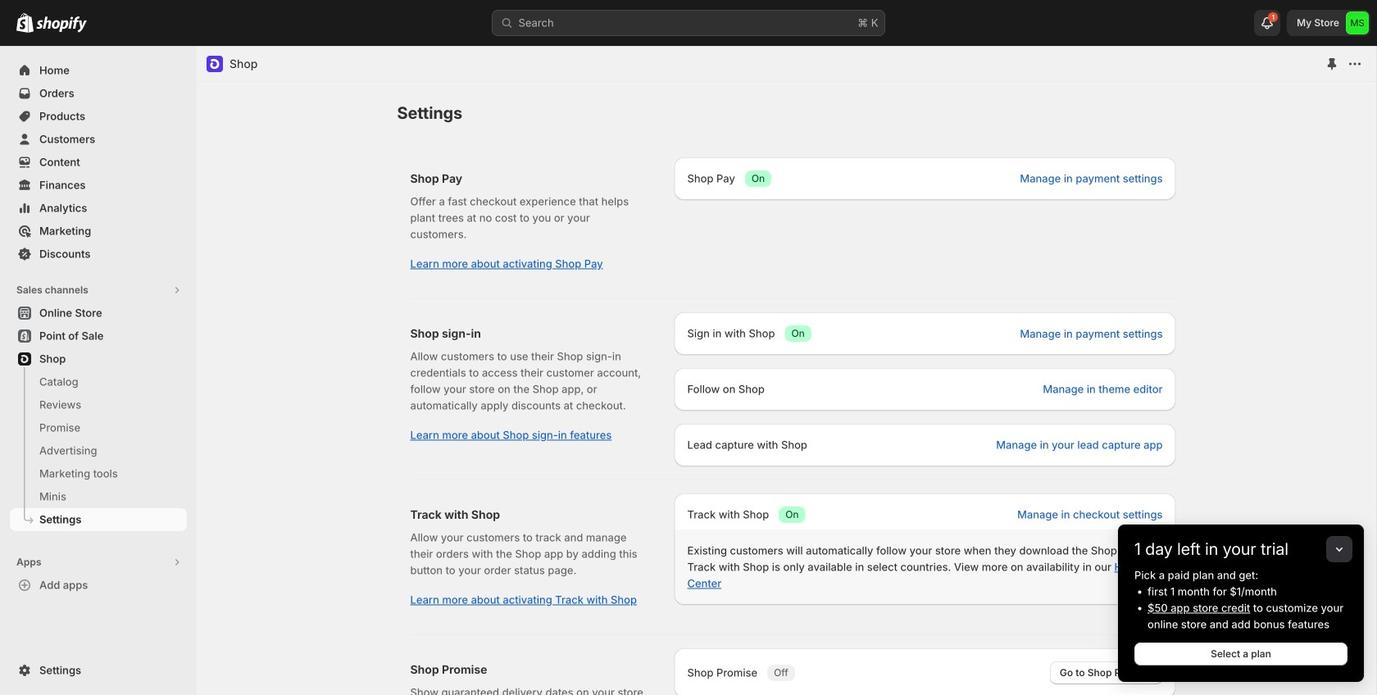 Task type: locate. For each thing, give the bounding box(es) containing it.
0 horizontal spatial shopify image
[[16, 13, 34, 33]]

1 horizontal spatial shopify image
[[36, 16, 87, 33]]

my store image
[[1346, 11, 1369, 34]]

shopify image
[[16, 13, 34, 33], [36, 16, 87, 33]]



Task type: vqa. For each thing, say whether or not it's contained in the screenshot.
Tuesday element
no



Task type: describe. For each thing, give the bounding box(es) containing it.
icon for shop image
[[207, 56, 223, 72]]

fullscreen dialog
[[197, 46, 1376, 695]]



